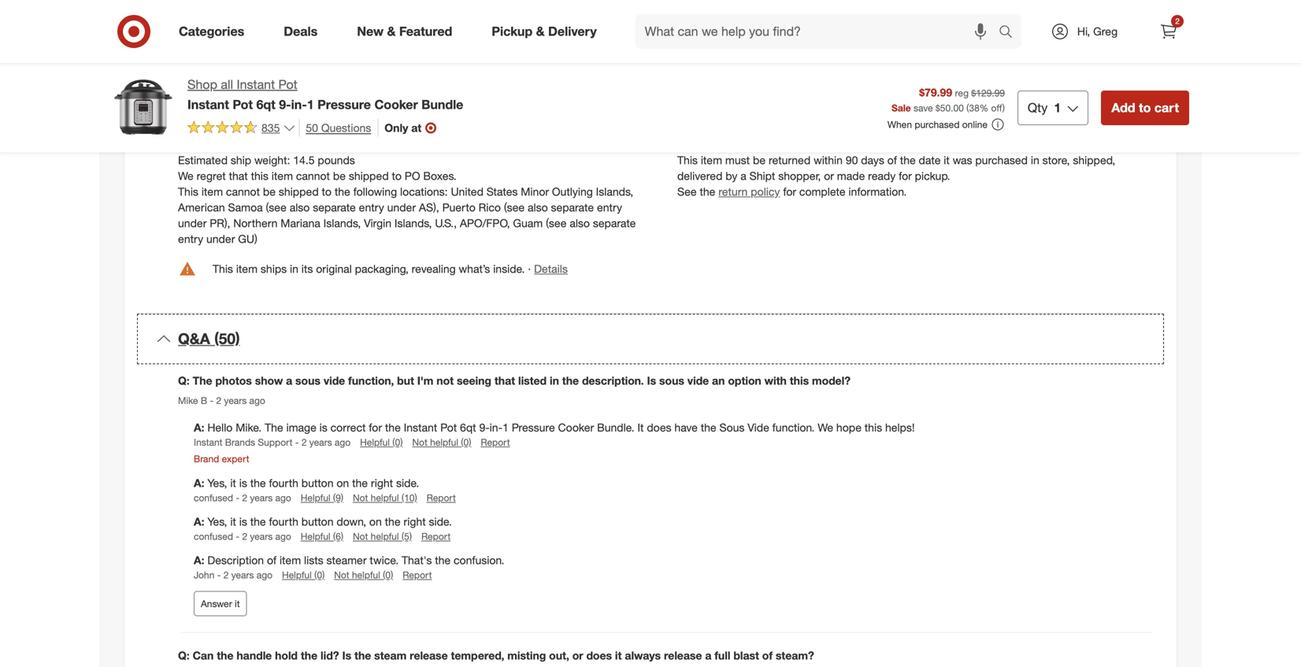 Task type: vqa. For each thing, say whether or not it's contained in the screenshot.
the left over
no



Task type: describe. For each thing, give the bounding box(es) containing it.
1 horizontal spatial (see
[[504, 200, 525, 214]]

width
[[476, 137, 503, 151]]

the left date
[[900, 153, 916, 167]]

this for this item cannot be shipped to the following locations:
[[178, 185, 198, 198]]

0 vertical spatial or
[[375, 20, 385, 34]]

report for description of item lists steamer twice. that's the confusion.
[[403, 569, 432, 581]]

years down image
[[309, 436, 332, 448]]

shipping for shipping details estimated ship dimensions: 24 inches length x 17.25 inches width x 14.5 inches height estimated ship weight: 14.5 pounds we regret that this item cannot be shipped to po boxes.
[[178, 115, 231, 130]]

$129.99
[[972, 87, 1005, 99]]

image of instant pot 6qt 9-in-1 pressure cooker bundle image
[[112, 76, 175, 139]]

new & featured
[[357, 24, 452, 39]]

model?
[[812, 374, 851, 387]]

it up description
[[230, 515, 236, 529]]

1 horizontal spatial entry
[[359, 200, 384, 214]]

confused for yes, it is the fourth button down, on the right side.
[[194, 530, 233, 542]]

(
[[967, 102, 969, 114]]

delivered
[[677, 169, 723, 183]]

(10)
[[402, 492, 417, 504]]

description.
[[582, 374, 644, 387]]

when purchased online
[[888, 119, 988, 130]]

not for down,
[[353, 530, 368, 542]]

- down image
[[295, 436, 299, 448]]

pounds
[[318, 153, 355, 167]]

a: for a: yes, it is the fourth button on the right side.
[[194, 476, 204, 490]]

2 down expert
[[242, 492, 247, 504]]

show
[[255, 374, 283, 387]]

function,
[[348, 374, 394, 387]]

item right if
[[206, 20, 227, 34]]

1 horizontal spatial islands,
[[395, 216, 432, 230]]

vide
[[748, 421, 769, 434]]

90
[[846, 153, 858, 167]]

helpful down 'not'
[[430, 436, 458, 448]]

item down regret
[[202, 185, 223, 198]]

0 horizontal spatial does
[[586, 649, 612, 663]]

instant down shop
[[187, 97, 229, 112]]

a: for a: hello mike. the image is correct for the instant pot 6qt 9-in-1 pressure cooker bundle. it does have the sous vide function.  we hope this helps!
[[194, 421, 204, 434]]

helpful for that's
[[282, 569, 312, 581]]

when
[[888, 119, 912, 130]]

samoa
[[228, 200, 263, 214]]

item left ships at the left of page
[[236, 262, 258, 276]]

helpful for the
[[371, 530, 399, 542]]

its
[[302, 262, 313, 276]]

know
[[497, 20, 523, 34]]

0 vertical spatial under
[[387, 200, 416, 214]]

the right can
[[217, 649, 234, 663]]

i'm
[[417, 374, 434, 387]]

0 horizontal spatial entry
[[178, 232, 203, 246]]

cooker inside shop all instant pot instant pot 6qt 9-in-1 pressure cooker bundle
[[375, 97, 418, 112]]

a: for a: yes, it is the fourth button down, on the right side.
[[194, 515, 204, 529]]

shipping details estimated ship dimensions: 24 inches length x 17.25 inches width x 14.5 inches height estimated ship weight: 14.5 pounds we regret that this item cannot be shipped to po boxes.
[[178, 115, 606, 183]]

confusion.
[[454, 553, 504, 567]]

(50)
[[214, 330, 240, 348]]

policy
[[751, 185, 780, 198]]

the right if
[[187, 20, 203, 34]]

instant up brand
[[194, 436, 223, 448]]

0 vertical spatial details
[[230, 20, 263, 34]]

shipped inside shipping details estimated ship dimensions: 24 inches length x 17.25 inches width x 14.5 inches height estimated ship weight: 14.5 pounds we regret that this item cannot be shipped to po boxes.
[[349, 169, 389, 183]]

answer it button
[[194, 591, 247, 617]]

q: for q: the photos show a sous vide function, but i'm not seeing that listed in the description.  is sous vide an option with this model? mike b - 2 years ago
[[178, 374, 190, 387]]

virgin
[[364, 216, 392, 230]]

button for on
[[302, 476, 334, 490]]

1 vertical spatial right
[[404, 515, 426, 529]]

instant right all
[[237, 77, 275, 92]]

report button down q: the photos show a sous vide function, but i'm not seeing that listed in the description.  is sous vide an option with this model? mike b - 2 years ago
[[481, 436, 510, 449]]

this for this item ships in its original packaging, revealing what's inside. · details
[[213, 262, 233, 276]]

2 vertical spatial under
[[206, 232, 235, 246]]

not for that's
[[334, 569, 349, 581]]

$79.99 reg $129.99 sale save $ 50.00 ( 38 % off )
[[892, 85, 1005, 114]]

report for yes, it is the fourth button down, on the right side.
[[421, 530, 451, 542]]

helps!
[[885, 421, 915, 434]]

- for yes, it is the fourth button on the right side.
[[236, 492, 240, 504]]

1 x from the left
[[402, 137, 407, 151]]

helpful down correct
[[360, 436, 390, 448]]

hold
[[275, 649, 298, 663]]

(5)
[[402, 530, 412, 542]]

%
[[980, 102, 989, 114]]

u.s.,
[[435, 216, 457, 230]]

that inside shipping details estimated ship dimensions: 24 inches length x 17.25 inches width x 14.5 inches height estimated ship weight: 14.5 pounds we regret that this item cannot be shipped to po boxes.
[[229, 169, 248, 183]]

shipping for shipping & returns
[[178, 74, 240, 92]]

1 release from the left
[[410, 649, 448, 663]]

0 horizontal spatial pot
[[233, 97, 253, 112]]

that's
[[402, 553, 432, 567]]

report down q: the photos show a sous vide function, but i'm not seeing that listed in the description.  is sous vide an option with this model? mike b - 2 years ago
[[481, 436, 510, 448]]

qty
[[1028, 100, 1048, 115]]

be for shipped
[[263, 185, 276, 198]]

not helpful  (0) button for instant brands support - 2 years ago
[[412, 436, 471, 449]]

2 x from the left
[[506, 137, 512, 151]]

0 horizontal spatial islands,
[[324, 216, 361, 230]]

0 horizontal spatial 14.5
[[293, 153, 315, 167]]

returns
[[259, 74, 315, 92]]

bundle
[[422, 97, 463, 112]]

9- inside shop all instant pot instant pot 6qt 9-in-1 pressure cooker bundle
[[279, 97, 291, 112]]

button for down,
[[302, 515, 334, 529]]

2 release from the left
[[664, 649, 702, 663]]

& for new
[[387, 24, 396, 39]]

helpful  (0) button for john - 2 years ago
[[282, 568, 325, 582]]

it
[[638, 421, 644, 434]]

years for yes, it is the fourth button on the right side.
[[250, 492, 273, 504]]

it.
[[558, 20, 566, 34]]

2 estimated from the top
[[178, 153, 228, 167]]

all
[[221, 77, 233, 92]]

the down instant brands support - 2 years ago
[[250, 476, 266, 490]]

2 horizontal spatial islands,
[[596, 185, 634, 198]]

(0) down twice.
[[383, 569, 393, 581]]

0 horizontal spatial side.
[[396, 476, 419, 490]]

helpful for right
[[371, 492, 399, 504]]

(9)
[[333, 492, 343, 504]]

2 right greg
[[1176, 16, 1180, 26]]

a: yes, it is the fourth button down, on the right side.
[[194, 515, 452, 529]]

in for this item must be returned within 90 days of the date it was purchased in store, shipped, delivered by a shipt shopper, or made ready for pickup.
[[1031, 153, 1040, 167]]

return
[[719, 185, 748, 198]]

expert
[[222, 453, 249, 465]]

6qt inside shop all instant pot instant pot 6qt 9-in-1 pressure cooker bundle
[[256, 97, 276, 112]]

steam?
[[776, 649, 814, 663]]

po
[[405, 169, 420, 183]]

1 estimated from the top
[[178, 137, 228, 151]]

years for description of item lists steamer twice. that's the confusion.
[[231, 569, 254, 581]]

- for description of item lists steamer twice. that's the confusion.
[[217, 569, 221, 581]]

incorrect
[[606, 20, 650, 34]]

ago for yes, it is the fourth button down, on the right side.
[[275, 530, 291, 542]]

united states minor outlying islands, american samoa (see also separate entry under as), puerto rico (see also separate entry under pr), northern mariana islands, virgin islands, u.s., apo/fpo, guam (see also separate entry under gu)
[[178, 185, 636, 246]]

steam
[[374, 649, 407, 663]]

united
[[451, 185, 484, 198]]

this item cannot be shipped to the following locations:
[[178, 185, 448, 198]]

0 horizontal spatial in
[[290, 262, 298, 276]]

delivery
[[548, 24, 597, 39]]

the up not helpful  (10)
[[352, 476, 368, 490]]

regret
[[197, 169, 226, 183]]

packaging,
[[355, 262, 409, 276]]

purchased inside 'this item must be returned within 90 days of the date it was purchased in store, shipped, delivered by a shipt shopper, or made ready for pickup. see the return policy for complete information.'
[[976, 153, 1028, 167]]

0 horizontal spatial cannot
[[226, 185, 260, 198]]

report right it.
[[569, 20, 603, 34]]

is inside q: the photos show a sous vide function, but i'm not seeing that listed in the description.  is sous vide an option with this model? mike b - 2 years ago
[[647, 374, 656, 387]]

1 vertical spatial of
[[267, 553, 277, 567]]

1 vertical spatial the
[[265, 421, 283, 434]]

confused - 2 years ago for yes, it is the fourth button on the right side.
[[194, 492, 291, 504]]

2 horizontal spatial 1
[[1054, 100, 1061, 115]]

0 horizontal spatial on
[[337, 476, 349, 490]]

report incorrect product info. button
[[569, 19, 715, 35]]

or inside 'this item must be returned within 90 days of the date it was purchased in store, shipped, delivered by a shipt shopper, or made ready for pickup. see the return policy for complete information.'
[[824, 169, 834, 183]]

item left 'lists'
[[280, 553, 301, 567]]

twice.
[[370, 553, 399, 567]]

0 horizontal spatial also
[[290, 200, 310, 214]]

a inside q: the photos show a sous vide function, but i'm not seeing that listed in the description.  is sous vide an option with this model? mike b - 2 years ago
[[286, 374, 292, 387]]

a: yes, it is the fourth button on the right side.
[[194, 476, 419, 490]]

tempered,
[[451, 649, 505, 663]]

mariana
[[281, 216, 320, 230]]

length
[[368, 137, 398, 151]]

must
[[725, 153, 750, 167]]

1 horizontal spatial 6qt
[[460, 421, 476, 434]]

store,
[[1043, 153, 1070, 167]]

of inside 'this item must be returned within 90 days of the date it was purchased in store, shipped, delivered by a shipt shopper, or made ready for pickup. see the return policy for complete information.'
[[888, 153, 897, 167]]

is for on
[[239, 476, 247, 490]]

by
[[726, 169, 738, 183]]

& for shipping
[[245, 74, 255, 92]]

2 horizontal spatial entry
[[597, 200, 622, 214]]

days
[[861, 153, 885, 167]]

to right want
[[484, 20, 494, 34]]

john - 2 years ago
[[194, 569, 273, 581]]

2 horizontal spatial (see
[[546, 216, 567, 230]]

it inside button
[[235, 598, 240, 610]]

1 vertical spatial under
[[178, 216, 207, 230]]

1 horizontal spatial 9-
[[479, 421, 490, 434]]

(0) up the (10)
[[393, 436, 403, 448]]

hi, greg
[[1078, 24, 1118, 38]]

description
[[207, 553, 264, 567]]

b
[[201, 395, 207, 406]]

confused for yes, it is the fourth button on the right side.
[[194, 492, 233, 504]]

0 vertical spatial purchased
[[915, 119, 960, 130]]

2 up description
[[242, 530, 247, 542]]

item inside 'this item must be returned within 90 days of the date it was purchased in store, shipped, delivered by a shipt shopper, or made ready for pickup. see the return policy for complete information.'
[[701, 153, 722, 167]]

- inside q: the photos show a sous vide function, but i'm not seeing that listed in the description.  is sous vide an option with this model? mike b - 2 years ago
[[210, 395, 214, 406]]

17.25
[[410, 137, 438, 151]]

add
[[1112, 100, 1136, 115]]

not helpful  (10)
[[353, 492, 417, 504]]

the up description
[[250, 515, 266, 529]]

report for yes, it is the fourth button on the right side.
[[427, 492, 456, 504]]

2 horizontal spatial also
[[570, 216, 590, 230]]

above
[[266, 20, 296, 34]]

guam
[[513, 216, 543, 230]]

2 inside q: the photos show a sous vide function, but i'm not seeing that listed in the description.  is sous vide an option with this model? mike b - 2 years ago
[[216, 395, 221, 406]]

1 vertical spatial on
[[369, 515, 382, 529]]

weight:
[[254, 153, 290, 167]]

but
[[397, 374, 414, 387]]

details
[[534, 262, 568, 276]]

if
[[178, 20, 184, 34]]

to down 'pounds'
[[322, 185, 332, 198]]

fourth for down,
[[269, 515, 298, 529]]

the down the "delivered"
[[700, 185, 716, 198]]

the right have
[[701, 421, 717, 434]]

dimensions:
[[254, 137, 314, 151]]

gu)
[[238, 232, 257, 246]]

off
[[991, 102, 1003, 114]]

shipping & returns button
[[137, 58, 1164, 108]]

fourth for on
[[269, 476, 298, 490]]

(6)
[[333, 530, 343, 542]]

2 down image
[[302, 436, 307, 448]]

pressure inside shop all instant pot instant pot 6qt 9-in-1 pressure cooker bundle
[[318, 97, 371, 112]]

aren't
[[299, 20, 326, 34]]

helpful  (0) for john - 2 years ago
[[282, 569, 325, 581]]

option
[[728, 374, 762, 387]]

ago for yes, it is the fourth button on the right side.
[[275, 492, 291, 504]]

hi,
[[1078, 24, 1090, 38]]

1 horizontal spatial does
[[647, 421, 672, 434]]

1 horizontal spatial pressure
[[512, 421, 555, 434]]

steamer
[[327, 553, 367, 567]]

1 horizontal spatial side.
[[429, 515, 452, 529]]

full
[[715, 649, 731, 663]]

q: for q: can the handle hold the lid?  is the steam release tempered, misting out, or does it always release a full blast of steam?
[[178, 649, 190, 663]]

0 horizontal spatial is
[[342, 649, 351, 663]]

cannot inside shipping details estimated ship dimensions: 24 inches length x 17.25 inches width x 14.5 inches height estimated ship weight: 14.5 pounds we regret that this item cannot be shipped to po boxes.
[[296, 169, 330, 183]]

pr),
[[210, 216, 230, 230]]

be for returned
[[753, 153, 766, 167]]

ships
[[261, 262, 287, 276]]

item inside shipping details estimated ship dimensions: 24 inches length x 17.25 inches width x 14.5 inches height estimated ship weight: 14.5 pounds we regret that this item cannot be shipped to po boxes.
[[272, 169, 293, 183]]

2 vertical spatial this
[[865, 421, 882, 434]]



Task type: locate. For each thing, give the bounding box(es) containing it.
the
[[187, 20, 203, 34], [900, 153, 916, 167], [335, 185, 350, 198], [700, 185, 716, 198], [562, 374, 579, 387], [385, 421, 401, 434], [701, 421, 717, 434], [250, 476, 266, 490], [352, 476, 368, 490], [250, 515, 266, 529], [385, 515, 401, 529], [435, 553, 451, 567], [217, 649, 234, 663], [301, 649, 318, 663], [355, 649, 371, 663]]

q: can the handle hold the lid?  is the steam release tempered, misting out, or does it always release a full blast of steam?
[[178, 649, 814, 663]]

search
[[992, 25, 1030, 41]]

pressure up questions
[[318, 97, 371, 112]]

2 vertical spatial in
[[550, 374, 559, 387]]

not up the (10)
[[412, 436, 428, 448]]

this inside shipping details estimated ship dimensions: 24 inches length x 17.25 inches width x 14.5 inches height estimated ship weight: 14.5 pounds we regret that this item cannot be shipped to po boxes.
[[251, 169, 269, 183]]

0 vertical spatial shipping
[[178, 74, 240, 92]]

answer
[[201, 598, 232, 610]]

50.00
[[940, 102, 964, 114]]

pot down shipping & returns
[[233, 97, 253, 112]]

2 yes, from the top
[[207, 515, 227, 529]]

2 vide from the left
[[688, 374, 709, 387]]

lid?
[[321, 649, 339, 663]]

shopper,
[[778, 169, 821, 183]]

purchased down $
[[915, 119, 960, 130]]

the down 'pounds'
[[335, 185, 350, 198]]

helpful for down,
[[301, 530, 331, 542]]

q: inside q: the photos show a sous vide function, but i'm not seeing that listed in the description.  is sous vide an option with this model? mike b - 2 years ago
[[178, 374, 190, 387]]

0 horizontal spatial this
[[178, 185, 198, 198]]

years down description
[[231, 569, 254, 581]]

inches left width
[[441, 137, 473, 151]]

1 vertical spatial that
[[495, 374, 515, 387]]

1 horizontal spatial helpful  (0)
[[360, 436, 403, 448]]

1 vide from the left
[[324, 374, 345, 387]]

in inside q: the photos show a sous vide function, but i'm not seeing that listed in the description.  is sous vide an option with this model? mike b - 2 years ago
[[550, 374, 559, 387]]

& for pickup
[[536, 24, 545, 39]]

pot
[[279, 77, 298, 92], [233, 97, 253, 112], [440, 421, 457, 434]]

2 vertical spatial for
[[369, 421, 382, 434]]

in for mike b - 2 years ago
[[550, 374, 559, 387]]

is down expert
[[239, 476, 247, 490]]

0 vertical spatial q:
[[178, 374, 190, 387]]

1 horizontal spatial also
[[528, 200, 548, 214]]

1 ship from the top
[[231, 137, 251, 151]]

helpful  (0) button for instant brands support - 2 years ago
[[360, 436, 403, 449]]

0 horizontal spatial helpful  (0) button
[[282, 568, 325, 582]]

1 vertical spatial helpful  (0) button
[[282, 568, 325, 582]]

be up shipt
[[753, 153, 766, 167]]

vide left function,
[[324, 374, 345, 387]]

1 vertical spatial not helpful  (0)
[[334, 569, 393, 581]]

return policy link
[[719, 185, 780, 198]]

helpful  (6)
[[301, 530, 343, 542]]

not for on
[[353, 492, 368, 504]]

helpful  (6) button
[[301, 530, 343, 543]]

save
[[914, 102, 933, 114]]

0 horizontal spatial (see
[[266, 200, 287, 214]]

& inside dropdown button
[[245, 74, 255, 92]]

0 vertical spatial is
[[647, 374, 656, 387]]

0 vertical spatial fourth
[[269, 476, 298, 490]]

on
[[337, 476, 349, 490], [369, 515, 382, 529]]

2 inches from the left
[[441, 137, 473, 151]]

inches left height
[[540, 137, 572, 151]]

-
[[210, 395, 214, 406], [295, 436, 299, 448], [236, 492, 240, 504], [236, 530, 240, 542], [217, 569, 221, 581]]

0 horizontal spatial 1
[[307, 97, 314, 112]]

1 vertical spatial helpful  (0)
[[282, 569, 325, 581]]

instant
[[237, 77, 275, 92], [187, 97, 229, 112], [404, 421, 437, 434], [194, 436, 223, 448]]

(see
[[266, 200, 287, 214], [504, 200, 525, 214], [546, 216, 567, 230]]

(0)
[[393, 436, 403, 448], [461, 436, 471, 448], [314, 569, 325, 581], [383, 569, 393, 581]]

9- down q: the photos show a sous vide function, but i'm not seeing that listed in the description.  is sous vide an option with this model? mike b - 2 years ago
[[479, 421, 490, 434]]

q&a (50) button
[[137, 314, 1164, 364]]

2 confused from the top
[[194, 530, 233, 542]]

deals link
[[270, 14, 337, 49]]

a for be
[[741, 169, 747, 183]]

0 vertical spatial of
[[888, 153, 897, 167]]

1 horizontal spatial the
[[265, 421, 283, 434]]

details inside shipping details estimated ship dimensions: 24 inches length x 17.25 inches width x 14.5 inches height estimated ship weight: 14.5 pounds we regret that this item cannot be shipped to po boxes.
[[234, 115, 274, 130]]

2 horizontal spatial this
[[865, 421, 882, 434]]

1 confused from the top
[[194, 492, 233, 504]]

1 inches from the left
[[333, 137, 365, 151]]

for right correct
[[369, 421, 382, 434]]

0 vertical spatial 6qt
[[256, 97, 276, 112]]

blast
[[734, 649, 759, 663]]

1 horizontal spatial cooker
[[558, 421, 594, 434]]

inches down questions
[[333, 137, 365, 151]]

9- down returns
[[279, 97, 291, 112]]

not helpful  (0) button for john - 2 years ago
[[334, 568, 393, 582]]

right up (5)
[[404, 515, 426, 529]]

14.5 down the dimensions:
[[293, 153, 315, 167]]

1 vertical spatial in
[[290, 262, 298, 276]]

0 vertical spatial the
[[193, 374, 212, 387]]

ago down show on the bottom left
[[249, 395, 265, 406]]

to left po
[[392, 169, 402, 183]]

details link
[[534, 262, 568, 276]]

this inside 'this item must be returned within 90 days of the date it was purchased in store, shipped, delivered by a shipt shopper, or made ready for pickup. see the return policy for complete information.'
[[677, 153, 698, 167]]

helpful  (0) for instant brands support - 2 years ago
[[360, 436, 403, 448]]

1 horizontal spatial we
[[818, 421, 834, 434]]

shipping down categories
[[178, 74, 240, 92]]

only
[[385, 121, 408, 135]]

in inside 'this item must be returned within 90 days of the date it was purchased in store, shipped, delivered by a shipt shopper, or made ready for pickup. see the return policy for complete information.'
[[1031, 153, 1040, 167]]

returned
[[769, 153, 811, 167]]

2 shipping from the top
[[178, 115, 231, 130]]

the left "lid?"
[[301, 649, 318, 663]]

- up description
[[236, 530, 240, 542]]

is
[[647, 374, 656, 387], [342, 649, 351, 663]]

estimated
[[178, 137, 228, 151], [178, 153, 228, 167]]

it inside 'this item must be returned within 90 days of the date it was purchased in store, shipped, delivered by a shipt shopper, or made ready for pickup. see the return policy for complete information.'
[[944, 153, 950, 167]]

shipping down shop
[[178, 115, 231, 130]]

2 horizontal spatial or
[[824, 169, 834, 183]]

0 vertical spatial right
[[371, 476, 393, 490]]

out,
[[549, 649, 569, 663]]

not helpful  (0) button down a: description of item lists steamer twice. that's the confusion.
[[334, 568, 393, 582]]

2 horizontal spatial &
[[536, 24, 545, 39]]

q: the photos show a sous vide function, but i'm not seeing that listed in the description.  is sous vide an option with this model? mike b - 2 years ago
[[178, 374, 851, 406]]

sous right show on the bottom left
[[295, 374, 321, 387]]

1 confused - 2 years ago from the top
[[194, 492, 291, 504]]

yes, down brand expert
[[207, 476, 227, 490]]

0 vertical spatial is
[[320, 421, 328, 434]]

1 horizontal spatial release
[[664, 649, 702, 663]]

a: for a: description of item lists steamer twice. that's the confusion.
[[194, 553, 204, 567]]

sous
[[295, 374, 321, 387], [659, 374, 685, 387]]

shipping inside shipping details estimated ship dimensions: 24 inches length x 17.25 inches width x 14.5 inches height estimated ship weight: 14.5 pounds we regret that this item cannot be shipped to po boxes.
[[178, 115, 231, 130]]

1 vertical spatial shipped
[[279, 185, 319, 198]]

1 fourth from the top
[[269, 476, 298, 490]]

report button for yes, it is the fourth button on the right side.
[[427, 491, 456, 504]]

1 horizontal spatial pot
[[279, 77, 298, 92]]

0 horizontal spatial inches
[[333, 137, 365, 151]]

1 vertical spatial fourth
[[269, 515, 298, 529]]

islands, down 'as),'
[[395, 216, 432, 230]]

- right b on the left
[[210, 395, 214, 406]]

1 vertical spatial ship
[[231, 153, 251, 167]]

6qt
[[256, 97, 276, 112], [460, 421, 476, 434]]

0 horizontal spatial the
[[193, 374, 212, 387]]

date
[[919, 153, 941, 167]]

under down american
[[178, 216, 207, 230]]

2 right b on the left
[[216, 395, 221, 406]]

of up 'ready'
[[888, 153, 897, 167]]

0 vertical spatial we
[[178, 169, 194, 183]]

1 horizontal spatial x
[[506, 137, 512, 151]]

a for handle
[[705, 649, 712, 663]]

qty 1
[[1028, 100, 1061, 115]]

1 inside shop all instant pot instant pot 6qt 9-in-1 pressure cooker bundle
[[307, 97, 314, 112]]

0 vertical spatial cannot
[[296, 169, 330, 183]]

1 vertical spatial cannot
[[226, 185, 260, 198]]

1 vertical spatial a
[[286, 374, 292, 387]]

in- down returns
[[291, 97, 307, 112]]

- down expert
[[236, 492, 240, 504]]

islands, right outlying
[[596, 185, 634, 198]]

under down locations: on the top left of the page
[[387, 200, 416, 214]]

0 vertical spatial helpful  (0)
[[360, 436, 403, 448]]

yes, for yes, it is the fourth button on the right side.
[[207, 476, 227, 490]]

report button for description of item lists steamer twice. that's the confusion.
[[403, 568, 432, 582]]

a: description of item lists steamer twice. that's the confusion.
[[194, 553, 504, 567]]

0 vertical spatial cooker
[[375, 97, 418, 112]]

2 vertical spatial or
[[573, 649, 583, 663]]

it left always
[[615, 649, 622, 663]]

$79.99
[[920, 85, 953, 99]]

this for this item must be returned within 90 days of the date it was purchased in store, shipped, delivered by a shipt shopper, or made ready for pickup. see the return policy for complete information.
[[677, 153, 698, 167]]

2 vertical spatial is
[[239, 515, 247, 529]]

the left the steam in the bottom of the page
[[355, 649, 371, 663]]

helpful  (0)
[[360, 436, 403, 448], [282, 569, 325, 581]]

not down down,
[[353, 530, 368, 542]]

this inside q: the photos show a sous vide function, but i'm not seeing that listed in the description.  is sous vide an option with this model? mike b - 2 years ago
[[790, 374, 809, 387]]

in left its
[[290, 262, 298, 276]]

835
[[262, 121, 280, 135]]

the right that's
[[435, 553, 451, 567]]

50 questions link
[[299, 119, 371, 137]]

0 horizontal spatial helpful  (0)
[[282, 569, 325, 581]]

details left above
[[230, 20, 263, 34]]

down,
[[337, 515, 366, 529]]

the up b on the left
[[193, 374, 212, 387]]

(see right the guam
[[546, 216, 567, 230]]

image
[[286, 421, 317, 434]]

0 horizontal spatial vide
[[324, 374, 345, 387]]

this up american
[[178, 185, 198, 198]]

helpful down 'lists'
[[282, 569, 312, 581]]

not helpful  (0) button down 'not'
[[412, 436, 471, 449]]

1 horizontal spatial 1
[[503, 421, 509, 434]]

1 button from the top
[[302, 476, 334, 490]]

what's
[[459, 262, 490, 276]]

is
[[320, 421, 328, 434], [239, 476, 247, 490], [239, 515, 247, 529]]

2 a: from the top
[[194, 476, 204, 490]]

24
[[317, 137, 329, 151]]

is up description
[[239, 515, 247, 529]]

brand
[[194, 453, 219, 465]]

shipping inside shipping & returns dropdown button
[[178, 74, 240, 92]]

(0) down 'lists'
[[314, 569, 325, 581]]

instant down "i'm" at left
[[404, 421, 437, 434]]

not helpful  (0) for instant brands support - 2 years ago
[[412, 436, 471, 448]]

2 fourth from the top
[[269, 515, 298, 529]]

0 horizontal spatial right
[[371, 476, 393, 490]]

report button right the (10)
[[427, 491, 456, 504]]

1 q: from the top
[[178, 374, 190, 387]]

2 horizontal spatial in
[[1031, 153, 1040, 167]]

2 horizontal spatial pot
[[440, 421, 457, 434]]

1 vertical spatial 9-
[[479, 421, 490, 434]]

product
[[653, 20, 692, 34]]

the up not helpful  (5)
[[385, 515, 401, 529]]

item
[[206, 20, 227, 34], [701, 153, 722, 167], [272, 169, 293, 183], [202, 185, 223, 198], [236, 262, 258, 276], [280, 553, 301, 567]]

years inside q: the photos show a sous vide function, but i'm not seeing that listed in the description.  is sous vide an option with this model? mike b - 2 years ago
[[224, 395, 247, 406]]

helpful for on
[[301, 492, 331, 504]]

2 down description
[[223, 569, 229, 581]]

x right width
[[506, 137, 512, 151]]

confused down brand
[[194, 492, 233, 504]]

1 vertical spatial is
[[239, 476, 247, 490]]

1 yes, from the top
[[207, 476, 227, 490]]

2 ship from the top
[[231, 153, 251, 167]]

)
[[1003, 102, 1005, 114]]

or
[[375, 20, 385, 34], [824, 169, 834, 183], [573, 649, 583, 663]]

this
[[677, 153, 698, 167], [178, 185, 198, 198], [213, 262, 233, 276]]

& right new
[[387, 24, 396, 39]]

a left 'full'
[[705, 649, 712, 663]]

$
[[936, 102, 940, 114]]

to inside button
[[1139, 100, 1151, 115]]

helpful  (0) down correct
[[360, 436, 403, 448]]

What can we help you find? suggestions appear below search field
[[635, 14, 1003, 49]]

1 vertical spatial shipping
[[178, 115, 231, 130]]

that inside q: the photos show a sous vide function, but i'm not seeing that listed in the description.  is sous vide an option with this model? mike b - 2 years ago
[[495, 374, 515, 387]]

2 vertical spatial pot
[[440, 421, 457, 434]]

in- inside shop all instant pot instant pot 6qt 9-in-1 pressure cooker bundle
[[291, 97, 307, 112]]

purchased right was
[[976, 153, 1028, 167]]

ago down correct
[[335, 436, 351, 448]]

this item ships in its original packaging, revealing what's inside. · details
[[213, 262, 568, 276]]

handle
[[237, 649, 272, 663]]

0 vertical spatial 14.5
[[515, 137, 537, 151]]

not helpful  (5) button
[[353, 530, 412, 543]]

not down steamer
[[334, 569, 349, 581]]

1 sous from the left
[[295, 374, 321, 387]]

cannot
[[296, 169, 330, 183], [226, 185, 260, 198]]

1 vertical spatial details
[[234, 115, 274, 130]]

4 a: from the top
[[194, 553, 204, 567]]

helpful for confusion.
[[352, 569, 380, 581]]

0 horizontal spatial &
[[245, 74, 255, 92]]

not helpful  (0) down a: description of item lists steamer twice. that's the confusion.
[[334, 569, 393, 581]]

the inside q: the photos show a sous vide function, but i'm not seeing that listed in the description.  is sous vide an option with this model? mike b - 2 years ago
[[562, 374, 579, 387]]

bundle.
[[597, 421, 635, 434]]

info.
[[695, 20, 715, 34]]

0 horizontal spatial 9-
[[279, 97, 291, 112]]

to inside shipping details estimated ship dimensions: 24 inches length x 17.25 inches width x 14.5 inches height estimated ship weight: 14.5 pounds we regret that this item cannot be shipped to po boxes.
[[392, 169, 402, 183]]

0 vertical spatial for
[[899, 169, 912, 183]]

1 horizontal spatial for
[[783, 185, 796, 198]]

report button for yes, it is the fourth button down, on the right side.
[[421, 530, 451, 543]]

0 horizontal spatial this
[[251, 169, 269, 183]]

not helpful  (0) for john - 2 years ago
[[334, 569, 393, 581]]

this right with in the bottom right of the page
[[790, 374, 809, 387]]

yes, for yes, it is the fourth button down, on the right side.
[[207, 515, 227, 529]]

3 inches from the left
[[540, 137, 572, 151]]

0 vertical spatial not helpful  (0)
[[412, 436, 471, 448]]

1 vertical spatial for
[[783, 185, 796, 198]]

1 horizontal spatial 14.5
[[515, 137, 537, 151]]

1 horizontal spatial in-
[[490, 421, 503, 434]]

1 vertical spatial q:
[[178, 649, 190, 663]]

vide
[[324, 374, 345, 387], [688, 374, 709, 387]]

the right correct
[[385, 421, 401, 434]]

1 vertical spatial pot
[[233, 97, 253, 112]]

following
[[353, 185, 397, 198]]

the inside q: the photos show a sous vide function, but i'm not seeing that listed in the description.  is sous vide an option with this model? mike b - 2 years ago
[[193, 374, 212, 387]]

helpful left (5)
[[371, 530, 399, 542]]

or down within
[[824, 169, 834, 183]]

·
[[528, 262, 531, 276]]

1 a: from the top
[[194, 421, 204, 434]]

& right all
[[245, 74, 255, 92]]

1 vertical spatial we
[[818, 421, 834, 434]]

a inside 'this item must be returned within 90 days of the date it was purchased in store, shipped, delivered by a shipt shopper, or made ready for pickup. see the return policy for complete information.'
[[741, 169, 747, 183]]

1 vertical spatial side.
[[429, 515, 452, 529]]

confused - 2 years ago up description
[[194, 530, 291, 542]]

we left hope
[[818, 421, 834, 434]]

be inside shipping details estimated ship dimensions: 24 inches length x 17.25 inches width x 14.5 inches height estimated ship weight: 14.5 pounds we regret that this item cannot be shipped to po boxes.
[[333, 169, 346, 183]]

shipped,
[[1073, 153, 1116, 167]]

1 horizontal spatial in
[[550, 374, 559, 387]]

with
[[765, 374, 787, 387]]

1 horizontal spatial not helpful  (0)
[[412, 436, 471, 448]]

shipping & returns
[[178, 74, 315, 92]]

1 horizontal spatial this
[[790, 374, 809, 387]]

we left regret
[[178, 169, 194, 183]]

1 horizontal spatial &
[[387, 24, 396, 39]]

side. up the (10)
[[396, 476, 419, 490]]

0 vertical spatial button
[[302, 476, 334, 490]]

or right accurate
[[375, 20, 385, 34]]

q:
[[178, 374, 190, 387], [178, 649, 190, 663]]

on up '(9)'
[[337, 476, 349, 490]]

(0) down seeing
[[461, 436, 471, 448]]

reg
[[955, 87, 969, 99]]

for right 'ready'
[[899, 169, 912, 183]]

2 q: from the top
[[178, 649, 190, 663]]

helpful down a: yes, it is the fourth button on the right side. at bottom left
[[301, 492, 331, 504]]

2 sous from the left
[[659, 374, 685, 387]]

this down weight:
[[251, 169, 269, 183]]

1 vertical spatial be
[[333, 169, 346, 183]]

not helpful  (5)
[[353, 530, 412, 542]]

deals
[[284, 24, 318, 39]]

0 horizontal spatial for
[[369, 421, 382, 434]]

3 a: from the top
[[194, 515, 204, 529]]

1 vertical spatial cooker
[[558, 421, 594, 434]]

pickup.
[[915, 169, 950, 183]]

categories
[[179, 24, 244, 39]]

pressure down q: the photos show a sous vide function, but i'm not seeing that listed in the description.  is sous vide an option with this model? mike b - 2 years ago
[[512, 421, 555, 434]]

featured
[[399, 24, 452, 39]]

mike
[[178, 395, 198, 406]]

does
[[647, 421, 672, 434], [586, 649, 612, 663]]

2 vertical spatial of
[[762, 649, 773, 663]]

0 vertical spatial confused - 2 years ago
[[194, 492, 291, 504]]

years for yes, it is the fourth button down, on the right side.
[[250, 530, 273, 542]]

0 vertical spatial in-
[[291, 97, 307, 112]]

be inside 'this item must be returned within 90 days of the date it was purchased in store, shipped, delivered by a shipt shopper, or made ready for pickup. see the return policy for complete information.'
[[753, 153, 766, 167]]

under down pr),
[[206, 232, 235, 246]]

we inside shipping details estimated ship dimensions: 24 inches length x 17.25 inches width x 14.5 inches height estimated ship weight: 14.5 pounds we regret that this item cannot be shipped to po boxes.
[[178, 169, 194, 183]]

ago inside q: the photos show a sous vide function, but i'm not seeing that listed in the description.  is sous vide an option with this model? mike b - 2 years ago
[[249, 395, 265, 406]]

1 horizontal spatial a
[[705, 649, 712, 663]]

1 up 50
[[307, 97, 314, 112]]

0 vertical spatial helpful  (0) button
[[360, 436, 403, 449]]

fourth down a: yes, it is the fourth button on the right side. at bottom left
[[269, 515, 298, 529]]

button up helpful  (9)
[[302, 476, 334, 490]]

in right listed
[[550, 374, 559, 387]]

0 horizontal spatial sous
[[295, 374, 321, 387]]

can
[[193, 649, 214, 663]]

new
[[357, 24, 384, 39]]

2 button from the top
[[302, 515, 334, 529]]

it down expert
[[230, 476, 236, 490]]

1 horizontal spatial purchased
[[976, 153, 1028, 167]]

2 confused - 2 years ago from the top
[[194, 530, 291, 542]]

if the item details above aren't accurate or complete, we want to know about it. report incorrect product info.
[[178, 20, 715, 34]]

helpful  (9)
[[301, 492, 343, 504]]

for
[[899, 169, 912, 183], [783, 185, 796, 198], [369, 421, 382, 434]]

side. up that's
[[429, 515, 452, 529]]

not helpful  (0) button
[[412, 436, 471, 449], [334, 568, 393, 582]]

- for yes, it is the fourth button down, on the right side.
[[236, 530, 240, 542]]

entry down height
[[597, 200, 622, 214]]

pickup & delivery
[[492, 24, 597, 39]]

confused - 2 years ago for yes, it is the fourth button down, on the right side.
[[194, 530, 291, 542]]

0 vertical spatial does
[[647, 421, 672, 434]]

ago for description of item lists steamer twice. that's the confusion.
[[257, 569, 273, 581]]

not helpful  (0) down 'not'
[[412, 436, 471, 448]]

we
[[178, 169, 194, 183], [818, 421, 834, 434]]

correct
[[331, 421, 366, 434]]

misting
[[508, 649, 546, 663]]

add to cart
[[1112, 100, 1179, 115]]

that right regret
[[229, 169, 248, 183]]

is right "lid?"
[[342, 649, 351, 663]]

q: up the mike
[[178, 374, 190, 387]]

was
[[953, 153, 973, 167]]

1 vertical spatial yes,
[[207, 515, 227, 529]]

2 horizontal spatial inches
[[540, 137, 572, 151]]

is for down,
[[239, 515, 247, 529]]

0 horizontal spatial not helpful  (0) button
[[334, 568, 393, 582]]

0 vertical spatial pot
[[279, 77, 298, 92]]

1 shipping from the top
[[178, 74, 240, 92]]

a right by
[[741, 169, 747, 183]]



